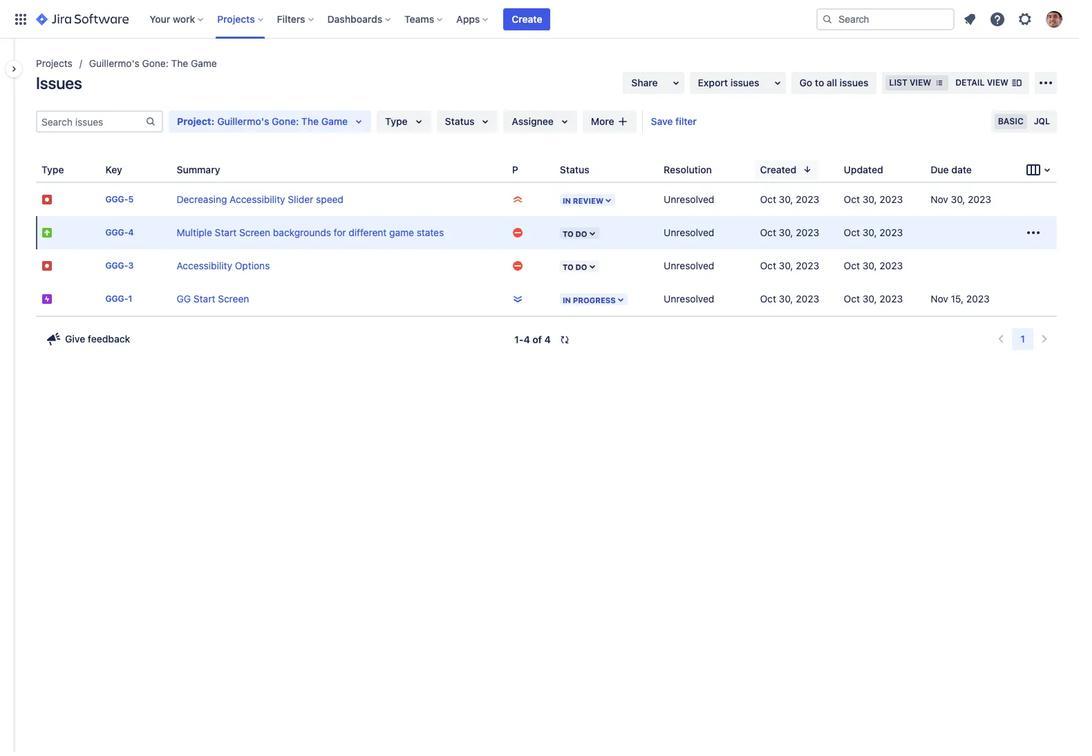 Task type: vqa. For each thing, say whether or not it's contained in the screenshot.
middle "in"
no



Task type: locate. For each thing, give the bounding box(es) containing it.
gone:
[[142, 57, 169, 69], [272, 115, 299, 127]]

row down 'highest' image
[[36, 216, 1057, 250]]

row containing accessibility options
[[36, 250, 1057, 283]]

import and bulk change issues image
[[1038, 75, 1054, 91]]

ggg- down ggg-5 link
[[105, 228, 128, 238]]

search image
[[822, 13, 833, 25]]

guillermo's gone: the game
[[89, 57, 217, 69]]

Search field
[[816, 8, 955, 30]]

drag column image inside p button
[[507, 161, 523, 178]]

guillermo's
[[89, 57, 139, 69], [217, 115, 269, 127]]

unresolved for multiple start screen backgrounds for different game states
[[664, 227, 714, 239]]

1 vertical spatial gone:
[[272, 115, 299, 127]]

sorted in descending order image
[[802, 164, 813, 175]]

epic image
[[41, 294, 53, 305]]

screen
[[239, 227, 270, 239], [218, 293, 249, 305]]

0 horizontal spatial drag column image
[[100, 161, 116, 178]]

medium high image
[[512, 227, 523, 239], [512, 261, 523, 272]]

more
[[591, 115, 614, 127]]

save
[[651, 115, 673, 127]]

0 vertical spatial status
[[445, 115, 475, 127]]

ggg- down key 'button' on the left top of the page
[[105, 195, 128, 205]]

multiple start screen backgrounds for different game states link
[[177, 227, 444, 239]]

refresh image
[[559, 335, 570, 346]]

projects up issues
[[36, 57, 72, 69]]

drag column image
[[100, 161, 116, 178], [554, 161, 571, 178], [755, 161, 771, 178]]

updated
[[844, 164, 883, 175]]

ggg- down ggg-3 link
[[105, 294, 128, 304]]

row up of
[[36, 283, 1057, 316]]

1 horizontal spatial the
[[301, 115, 319, 127]]

sidebar navigation image
[[0, 55, 30, 83]]

view for detail view
[[987, 77, 1009, 88]]

slider
[[288, 194, 313, 205]]

2 drag column image from the left
[[171, 161, 188, 178]]

drag column image up bug image
[[36, 161, 53, 178]]

1 drag column image from the left
[[100, 161, 116, 178]]

oct
[[760, 194, 776, 205], [844, 194, 860, 205], [760, 227, 776, 239], [844, 227, 860, 239], [760, 260, 776, 272], [844, 260, 860, 272], [760, 293, 776, 305], [844, 293, 860, 305]]

created button
[[755, 160, 819, 179]]

status inside status dropdown button
[[445, 115, 475, 127]]

medium high image up lowest icon in the top of the page
[[512, 261, 523, 272]]

nov left 15,
[[931, 293, 948, 305]]

0 vertical spatial start
[[215, 227, 237, 239]]

0 horizontal spatial 4
[[128, 228, 134, 238]]

2 nov from the top
[[931, 293, 948, 305]]

0 vertical spatial the
[[171, 57, 188, 69]]

issues right 'all'
[[840, 77, 869, 88]]

1 sort in ascending order image from the left
[[595, 164, 606, 175]]

4 right of
[[544, 334, 551, 346]]

issues
[[731, 77, 759, 88], [840, 77, 869, 88]]

2 view from the left
[[987, 77, 1009, 88]]

row
[[36, 183, 1057, 216], [36, 216, 1057, 250], [36, 250, 1057, 283], [36, 283, 1057, 316]]

drag column image up decreasing
[[171, 161, 188, 178]]

drag column image inside summary button
[[171, 161, 188, 178]]

lowest image
[[512, 294, 523, 305]]

drag column image for summary
[[171, 161, 188, 178]]

give feedback
[[65, 333, 130, 345]]

screen up the options
[[239, 227, 270, 239]]

4 left of
[[524, 334, 530, 346]]

open share dialog image
[[668, 75, 684, 91]]

4 ggg- from the top
[[105, 294, 128, 304]]

accessibility options
[[177, 260, 270, 272]]

decreasing accessibility slider speed
[[177, 194, 343, 205]]

0 horizontal spatial type
[[41, 164, 64, 175]]

1 nov from the top
[[931, 194, 948, 205]]

3 unresolved from the top
[[664, 260, 714, 272]]

different
[[349, 227, 387, 239]]

ggg-5
[[105, 195, 134, 205]]

issues right export
[[731, 77, 759, 88]]

oct 30, 2023
[[760, 194, 819, 205], [844, 194, 903, 205], [760, 227, 819, 239], [844, 227, 903, 239], [760, 260, 819, 272], [844, 260, 903, 272], [760, 293, 819, 305], [844, 293, 903, 305]]

issues element
[[36, 158, 1057, 316]]

1 horizontal spatial type
[[385, 115, 408, 127]]

guillermo's right :
[[217, 115, 269, 127]]

1 horizontal spatial issues
[[840, 77, 869, 88]]

due date
[[931, 164, 972, 175]]

1 horizontal spatial status
[[560, 164, 589, 175]]

drag column image inside type button
[[36, 161, 53, 178]]

row containing multiple start screen backgrounds for different game states
[[36, 216, 1057, 250]]

0 horizontal spatial game
[[191, 57, 217, 69]]

1 vertical spatial guillermo's
[[217, 115, 269, 127]]

1 vertical spatial medium high image
[[512, 261, 523, 272]]

medium high image for multiple start screen backgrounds for different game states
[[512, 227, 523, 239]]

medium high image down 'highest' image
[[512, 227, 523, 239]]

settings image
[[1017, 11, 1034, 27]]

start
[[215, 227, 237, 239], [194, 293, 215, 305]]

ggg-5 link
[[105, 195, 134, 205]]

addicon image
[[617, 116, 628, 127]]

drag column image inside resolution button
[[658, 161, 675, 178]]

banner
[[0, 0, 1079, 39]]

status button
[[554, 160, 612, 179]]

go to all issues
[[800, 77, 869, 88]]

3 ggg- from the top
[[105, 261, 128, 271]]

0 horizontal spatial the
[[171, 57, 188, 69]]

accessibility left slider at top
[[230, 194, 285, 205]]

to
[[815, 77, 824, 88]]

0 vertical spatial gone:
[[142, 57, 169, 69]]

jira software image
[[36, 11, 129, 27], [36, 11, 129, 27]]

type
[[385, 115, 408, 127], [41, 164, 64, 175]]

drag column image right p button
[[554, 161, 571, 178]]

project
[[177, 115, 211, 127]]

feedback
[[88, 333, 130, 345]]

0 vertical spatial 1
[[128, 294, 132, 304]]

go
[[800, 77, 812, 88]]

0 horizontal spatial view
[[910, 77, 931, 88]]

accessibility up gg start screen link
[[177, 260, 232, 272]]

0 vertical spatial guillermo's
[[89, 57, 139, 69]]

sort in ascending order image for resolution
[[718, 164, 729, 175]]

drag column image
[[36, 161, 53, 178], [171, 161, 188, 178], [507, 161, 523, 178], [658, 161, 675, 178], [838, 161, 855, 178], [925, 161, 942, 178]]

nov for nov 15, 2023
[[931, 293, 948, 305]]

drag column image left sorted in descending order image on the top of the page
[[755, 161, 771, 178]]

share button
[[623, 72, 684, 94]]

due date button
[[925, 160, 994, 179]]

key button
[[100, 160, 144, 179]]

1 drag column image from the left
[[36, 161, 53, 178]]

0 horizontal spatial sort in ascending order image
[[595, 164, 606, 175]]

1 view from the left
[[910, 77, 931, 88]]

1 vertical spatial game
[[321, 115, 348, 127]]

type inside type button
[[41, 164, 64, 175]]

drag column image for due date
[[925, 161, 942, 178]]

1 horizontal spatial 1
[[1021, 333, 1025, 345]]

ggg- for decreasing
[[105, 195, 128, 205]]

type inside type dropdown button
[[385, 115, 408, 127]]

0 vertical spatial screen
[[239, 227, 270, 239]]

drag column image for key
[[100, 161, 116, 178]]

dashboards
[[327, 13, 382, 25]]

3 row from the top
[[36, 250, 1057, 283]]

start for gg
[[194, 293, 215, 305]]

status button
[[437, 111, 498, 133]]

3 drag column image from the left
[[507, 161, 523, 178]]

0 horizontal spatial 1
[[128, 294, 132, 304]]

1 vertical spatial nov
[[931, 293, 948, 305]]

board icon image
[[1025, 162, 1042, 178]]

list
[[889, 77, 908, 88]]

2 row from the top
[[36, 216, 1057, 250]]

screen down 'accessibility options'
[[218, 293, 249, 305]]

3 drag column image from the left
[[755, 161, 771, 178]]

1 horizontal spatial 4
[[524, 334, 530, 346]]

drag column image for updated
[[838, 161, 855, 178]]

ggg- up ggg-1 link
[[105, 261, 128, 271]]

2 issues from the left
[[840, 77, 869, 88]]

1 issues from the left
[[731, 77, 759, 88]]

sort in ascending order image inside resolution button
[[718, 164, 729, 175]]

start right "multiple"
[[215, 227, 237, 239]]

unresolved
[[664, 194, 714, 205], [664, 227, 714, 239], [664, 260, 714, 272], [664, 293, 714, 305]]

updated button
[[838, 160, 905, 179]]

0 horizontal spatial guillermo's
[[89, 57, 139, 69]]

2023
[[796, 194, 819, 205], [880, 194, 903, 205], [968, 194, 991, 205], [796, 227, 819, 239], [880, 227, 903, 239], [796, 260, 819, 272], [880, 260, 903, 272], [796, 293, 819, 305], [880, 293, 903, 305], [966, 293, 990, 305]]

drag column image inside created button
[[755, 161, 771, 178]]

states
[[417, 227, 444, 239]]

gg start screen
[[177, 293, 249, 305]]

2 sort in ascending order image from the left
[[718, 164, 729, 175]]

1-4 of 4
[[514, 334, 551, 346]]

sort in ascending order image for status
[[595, 164, 606, 175]]

unresolved for accessibility options
[[664, 260, 714, 272]]

projects right work
[[217, 13, 255, 25]]

5 drag column image from the left
[[838, 161, 855, 178]]

projects inside dropdown button
[[217, 13, 255, 25]]

1 horizontal spatial view
[[987, 77, 1009, 88]]

1 vertical spatial 1
[[1021, 333, 1025, 345]]

1 vertical spatial screen
[[218, 293, 249, 305]]

2 medium high image from the top
[[512, 261, 523, 272]]

of
[[533, 334, 542, 346]]

sort in ascending order image
[[595, 164, 606, 175], [718, 164, 729, 175]]

drag column image inside due date button
[[925, 161, 942, 178]]

1 vertical spatial type
[[41, 164, 64, 175]]

1 unresolved from the top
[[664, 194, 714, 205]]

row down p button
[[36, 183, 1057, 216]]

drag column image for resolution
[[658, 161, 675, 178]]

sort in ascending order image down more
[[595, 164, 606, 175]]

1 vertical spatial projects
[[36, 57, 72, 69]]

4 drag column image from the left
[[658, 161, 675, 178]]

assignee button
[[504, 111, 577, 133]]

start right gg
[[194, 293, 215, 305]]

drag column image for created
[[755, 161, 771, 178]]

sort in ascending order image inside status button
[[595, 164, 606, 175]]

your
[[150, 13, 170, 25]]

view right list
[[910, 77, 931, 88]]

drag column image for status
[[554, 161, 571, 178]]

drag column image down save filter "button"
[[658, 161, 675, 178]]

4 up 3
[[128, 228, 134, 238]]

4 for ggg-
[[128, 228, 134, 238]]

banner containing your work
[[0, 0, 1079, 39]]

status right p button
[[560, 164, 589, 175]]

0 vertical spatial projects
[[217, 13, 255, 25]]

row up lowest icon in the top of the page
[[36, 250, 1057, 283]]

4 row from the top
[[36, 283, 1057, 316]]

4 unresolved from the top
[[664, 293, 714, 305]]

drag column image right sorted in descending order image on the top of the page
[[838, 161, 855, 178]]

2 drag column image from the left
[[554, 161, 571, 178]]

teams
[[405, 13, 434, 25]]

2 unresolved from the top
[[664, 227, 714, 239]]

nov down due
[[931, 194, 948, 205]]

apps button
[[452, 8, 494, 30]]

6 drag column image from the left
[[925, 161, 942, 178]]

basic
[[998, 116, 1024, 127]]

4
[[128, 228, 134, 238], [524, 334, 530, 346], [544, 334, 551, 346]]

drag column image inside updated "button"
[[838, 161, 855, 178]]

1 horizontal spatial game
[[321, 115, 348, 127]]

summary button
[[171, 160, 242, 179]]

key
[[105, 164, 122, 175]]

0 horizontal spatial status
[[445, 115, 475, 127]]

ggg- for multiple
[[105, 228, 128, 238]]

:
[[211, 115, 214, 127]]

1 ggg- from the top
[[105, 195, 128, 205]]

view right detail
[[987, 77, 1009, 88]]

accessibility
[[230, 194, 285, 205], [177, 260, 232, 272]]

the
[[171, 57, 188, 69], [301, 115, 319, 127]]

status right type dropdown button
[[445, 115, 475, 127]]

1 medium high image from the top
[[512, 227, 523, 239]]

4 inside row
[[128, 228, 134, 238]]

0 horizontal spatial issues
[[731, 77, 759, 88]]

sort in ascending order image right "resolution"
[[718, 164, 729, 175]]

drag column image inside key 'button'
[[100, 161, 116, 178]]

4 for 1-
[[524, 334, 530, 346]]

1 row from the top
[[36, 183, 1057, 216]]

1-
[[514, 334, 524, 346]]

projects
[[217, 13, 255, 25], [36, 57, 72, 69]]

1 horizontal spatial drag column image
[[554, 161, 571, 178]]

view
[[910, 77, 931, 88], [987, 77, 1009, 88]]

2 horizontal spatial drag column image
[[755, 161, 771, 178]]

drag column image left the date
[[925, 161, 942, 178]]

0 horizontal spatial projects
[[36, 57, 72, 69]]

1 horizontal spatial sort in ascending order image
[[718, 164, 729, 175]]

1 vertical spatial start
[[194, 293, 215, 305]]

0 vertical spatial accessibility
[[230, 194, 285, 205]]

drag column image up 'highest' image
[[507, 161, 523, 178]]

1 vertical spatial the
[[301, 115, 319, 127]]

projects link
[[36, 55, 72, 72]]

project : guillermo's gone: the game
[[177, 115, 348, 127]]

1 horizontal spatial projects
[[217, 13, 255, 25]]

guillermo's right projects link
[[89, 57, 139, 69]]

0 vertical spatial nov
[[931, 194, 948, 205]]

status
[[445, 115, 475, 127], [560, 164, 589, 175]]

0 vertical spatial type
[[385, 115, 408, 127]]

1 vertical spatial status
[[560, 164, 589, 175]]

drag column image up ggg-5 link
[[100, 161, 116, 178]]

nov 15, 2023
[[931, 293, 990, 305]]

0 vertical spatial medium high image
[[512, 227, 523, 239]]

gg start screen link
[[177, 293, 249, 305]]

accessibility options link
[[177, 260, 270, 272]]

2 ggg- from the top
[[105, 228, 128, 238]]

your work button
[[145, 8, 209, 30]]



Task type: describe. For each thing, give the bounding box(es) containing it.
1 horizontal spatial gone:
[[272, 115, 299, 127]]

row containing gg start screen
[[36, 283, 1057, 316]]

ggg-1
[[105, 294, 132, 304]]

decreasing
[[177, 194, 227, 205]]

share
[[631, 77, 658, 88]]

guillermo's inside guillermo's gone: the game link
[[89, 57, 139, 69]]

speed
[[316, 194, 343, 205]]

due
[[931, 164, 949, 175]]

summary
[[177, 164, 220, 175]]

drag column image for p
[[507, 161, 523, 178]]

go to all issues link
[[791, 72, 877, 94]]

ggg-1 link
[[105, 294, 132, 304]]

notifications image
[[962, 11, 978, 27]]

row containing decreasing accessibility slider speed
[[36, 183, 1057, 216]]

ggg-3
[[105, 261, 134, 271]]

jql
[[1034, 116, 1050, 127]]

issues inside button
[[731, 77, 759, 88]]

ggg-4
[[105, 228, 134, 238]]

ggg-3 link
[[105, 261, 134, 271]]

list view
[[889, 77, 931, 88]]

projects button
[[213, 8, 269, 30]]

export issues
[[698, 77, 759, 88]]

bug image
[[41, 261, 53, 272]]

assignee
[[512, 115, 554, 127]]

export
[[698, 77, 728, 88]]

your profile and settings image
[[1046, 11, 1063, 27]]

multiple
[[177, 227, 212, 239]]

create button
[[504, 8, 551, 30]]

projects for projects link
[[36, 57, 72, 69]]

1 button
[[1012, 328, 1034, 351]]

15,
[[951, 293, 964, 305]]

filters
[[277, 13, 305, 25]]

nov for nov 30, 2023
[[931, 194, 948, 205]]

options
[[235, 260, 270, 272]]

detail view
[[956, 77, 1009, 88]]

guillermo's gone: the game link
[[89, 55, 217, 72]]

appswitcher icon image
[[12, 11, 29, 27]]

help image
[[989, 11, 1006, 27]]

issue operations menu image
[[1025, 225, 1042, 241]]

p
[[512, 164, 518, 175]]

issues
[[36, 73, 82, 93]]

filters button
[[273, 8, 319, 30]]

nov 30, 2023
[[931, 194, 991, 205]]

unresolved for decreasing accessibility slider speed
[[664, 194, 714, 205]]

give feedback button
[[37, 328, 139, 351]]

filter
[[675, 115, 697, 127]]

screen for gg
[[218, 293, 249, 305]]

multiple start screen backgrounds for different game states
[[177, 227, 444, 239]]

bug image
[[41, 194, 53, 205]]

p button
[[507, 160, 541, 179]]

1 inside "button"
[[1021, 333, 1025, 345]]

dashboards button
[[323, 8, 396, 30]]

gg
[[177, 293, 191, 305]]

resolution button
[[658, 160, 734, 179]]

game
[[389, 227, 414, 239]]

medium high image for accessibility options
[[512, 261, 523, 272]]

0 vertical spatial game
[[191, 57, 217, 69]]

all
[[827, 77, 837, 88]]

teams button
[[400, 8, 448, 30]]

view for list view
[[910, 77, 931, 88]]

ggg-4 link
[[105, 228, 134, 238]]

ggg- for gg
[[105, 294, 128, 304]]

export issues button
[[690, 72, 786, 94]]

create
[[512, 13, 542, 25]]

3
[[128, 261, 134, 271]]

primary element
[[8, 0, 816, 38]]

date
[[951, 164, 972, 175]]

5
[[128, 195, 134, 205]]

improvement image
[[41, 227, 53, 239]]

give
[[65, 333, 85, 345]]

save filter button
[[643, 111, 705, 133]]

0 horizontal spatial gone:
[[142, 57, 169, 69]]

drag column image for type
[[36, 161, 53, 178]]

decreasing accessibility slider speed link
[[177, 194, 343, 205]]

detail
[[956, 77, 985, 88]]

chevron down icon image
[[1039, 162, 1056, 178]]

type button
[[377, 111, 431, 133]]

save filter
[[651, 115, 697, 127]]

backgrounds
[[273, 227, 331, 239]]

1 horizontal spatial guillermo's
[[217, 115, 269, 127]]

type button
[[36, 160, 86, 179]]

projects for projects dropdown button
[[217, 13, 255, 25]]

status inside status button
[[560, 164, 589, 175]]

resolution
[[664, 164, 712, 175]]

unresolved for gg start screen
[[664, 293, 714, 305]]

for
[[334, 227, 346, 239]]

screen for multiple
[[239, 227, 270, 239]]

more button
[[583, 111, 636, 133]]

1 inside issues element
[[128, 294, 132, 304]]

1 vertical spatial accessibility
[[177, 260, 232, 272]]

work
[[173, 13, 195, 25]]

2 horizontal spatial 4
[[544, 334, 551, 346]]

your work
[[150, 13, 195, 25]]

ggg- for accessibility
[[105, 261, 128, 271]]

start for multiple
[[215, 227, 237, 239]]

Search issues text field
[[37, 112, 145, 131]]

highest image
[[512, 194, 523, 205]]

open export issues dropdown image
[[769, 75, 786, 91]]



